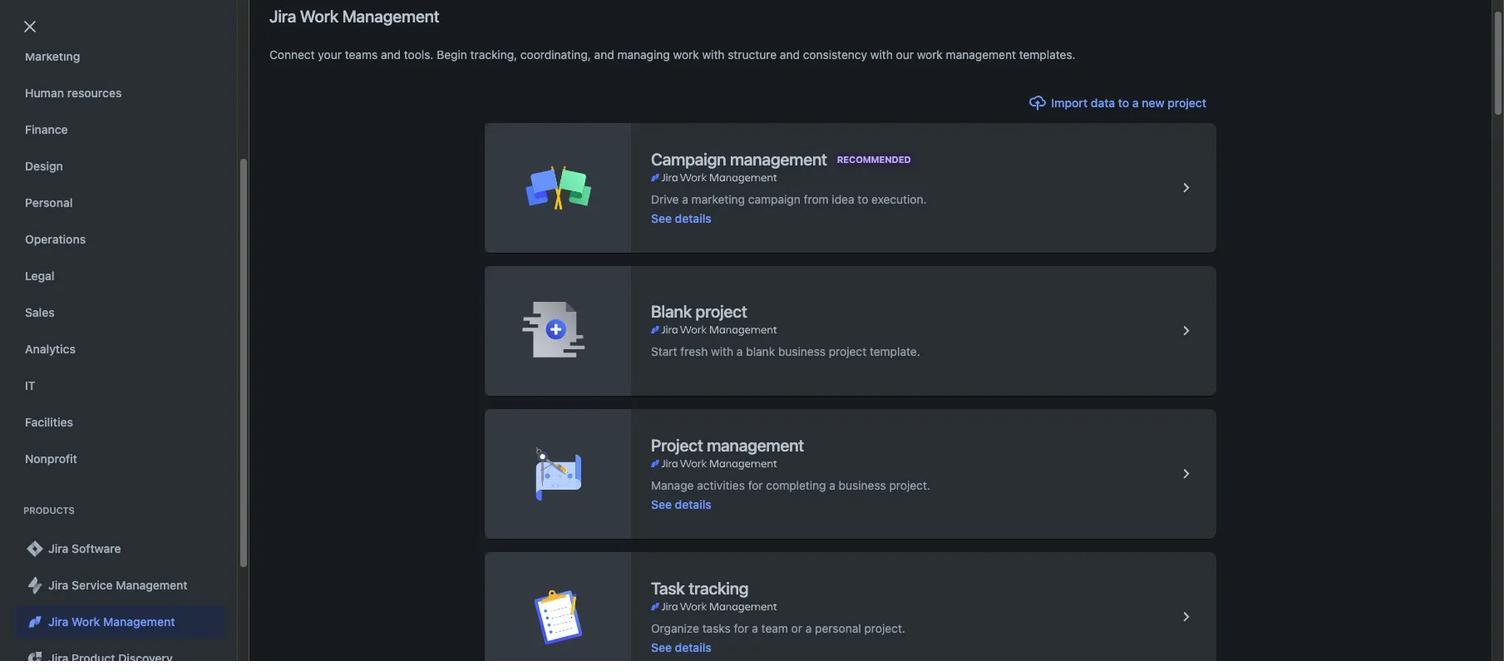 Task type: locate. For each thing, give the bounding box(es) containing it.
human resources
[[25, 86, 122, 100]]

1 see details button from the top
[[651, 210, 712, 227]]

0 vertical spatial see details
[[651, 211, 712, 225]]

0 vertical spatial project
[[1168, 96, 1207, 110]]

2 vertical spatial see details
[[651, 640, 712, 654]]

2 vertical spatial see details button
[[651, 639, 712, 656]]

nonprofit
[[25, 452, 77, 466]]

see details button down the organize
[[651, 639, 712, 656]]

content
[[624, 266, 664, 279]]

1 horizontal spatial campaign
[[651, 149, 726, 168]]

1 team- from the top
[[570, 448, 604, 462]]

see down manage
[[651, 497, 672, 511]]

0 vertical spatial for
[[232, 132, 250, 147]]

last
[[783, 181, 807, 192]]

1 button
[[60, 536, 85, 563]]

and right "structure"
[[780, 47, 800, 62]]

to right idea
[[858, 192, 869, 206]]

star social media launch image
[[44, 485, 64, 505]]

0 vertical spatial see
[[651, 211, 672, 225]]

jira work management image
[[651, 171, 777, 184], [651, 171, 777, 184], [208, 286, 303, 296], [208, 286, 303, 296], [630, 286, 725, 296], [630, 286, 725, 296], [651, 324, 777, 337], [651, 324, 777, 337], [651, 457, 777, 470], [651, 457, 777, 470], [651, 600, 777, 613], [651, 600, 777, 613], [25, 612, 45, 632]]

to right the data
[[1118, 96, 1130, 110]]

2 vertical spatial for
[[734, 621, 749, 635]]

a left new
[[1133, 96, 1139, 110]]

2 vertical spatial see
[[651, 640, 672, 654]]

jira for jira software 'button'
[[48, 541, 69, 556]]

3 see details button from the top
[[651, 639, 712, 656]]

for right activities
[[748, 478, 763, 492]]

project. down lead button
[[889, 478, 931, 492]]

work
[[673, 47, 699, 62], [917, 47, 943, 62]]

jira inside button
[[48, 615, 69, 629]]

organize
[[651, 621, 699, 635]]

0 vertical spatial project management
[[205, 266, 307, 279]]

1 work from the left
[[673, 47, 699, 62]]

0 vertical spatial managed
[[604, 448, 654, 462]]

operations button
[[15, 223, 225, 256]]

recommended
[[70, 132, 164, 147], [837, 153, 911, 164]]

project right new
[[1168, 96, 1207, 110]]

created
[[810, 181, 853, 192]]

product management
[[25, 12, 144, 27]]

1 and from the left
[[381, 47, 401, 62]]

see details button for project
[[651, 496, 712, 513]]

details down the organize
[[675, 640, 712, 654]]

human
[[25, 86, 64, 100]]

0 vertical spatial recommended
[[70, 132, 164, 147]]

details
[[675, 211, 712, 225], [675, 497, 712, 511], [675, 640, 712, 654]]

0 vertical spatial team-managed business
[[570, 448, 704, 462]]

see details down manage
[[651, 497, 712, 511]]

and
[[381, 47, 401, 62], [594, 47, 614, 62], [780, 47, 800, 62]]

jira work management image
[[25, 612, 45, 632]]

1 vertical spatial project management
[[651, 435, 804, 455]]

see down drive
[[651, 211, 672, 225]]

previous image
[[37, 540, 57, 560]]

1 vertical spatial for
[[748, 478, 763, 492]]

manage
[[651, 478, 694, 492]]

project inside button
[[1168, 96, 1207, 110]]

1 horizontal spatial work
[[266, 370, 290, 382]]

campaign
[[651, 149, 726, 168], [512, 259, 562, 272]]

0 horizontal spatial campaign
[[512, 259, 562, 272]]

2 vertical spatial details
[[675, 640, 712, 654]]

0 horizontal spatial work
[[673, 47, 699, 62]]

0 vertical spatial teams
[[345, 47, 378, 62]]

2 managed from the top
[[604, 488, 654, 502]]

see details button down drive
[[651, 210, 712, 227]]

banner
[[0, 0, 1504, 47]]

teams
[[345, 47, 378, 62], [253, 132, 291, 147]]

campaign management
[[651, 149, 827, 168], [505, 259, 569, 285]]

star gifting suite image
[[44, 446, 64, 466]]

details down marketing
[[675, 211, 712, 225]]

3 see from the top
[[651, 640, 672, 654]]

1 vertical spatial team-managed business
[[570, 488, 704, 502]]

human resources button
[[15, 77, 225, 110]]

jira for jira work management button
[[48, 615, 69, 629]]

project up fresh
[[696, 302, 747, 321]]

see for campaign management
[[651, 211, 672, 225]]

None text field
[[35, 364, 198, 388]]

0 vertical spatial work
[[300, 7, 339, 26]]

management
[[72, 12, 144, 27], [946, 47, 1016, 62], [730, 149, 827, 168], [243, 266, 307, 279], [666, 266, 730, 279], [505, 273, 569, 285], [707, 435, 804, 455]]

start
[[651, 344, 677, 358]]

team- for star gifting suite image
[[570, 448, 604, 462]]

campaign management image
[[1177, 178, 1197, 198]]

2 vertical spatial project
[[829, 344, 867, 358]]

managed
[[604, 448, 654, 462], [604, 488, 654, 502]]

0 vertical spatial to
[[1118, 96, 1130, 110]]

project management image
[[1177, 464, 1197, 484]]

2 vertical spatial jira work management
[[48, 615, 175, 629]]

0 horizontal spatial work
[[72, 615, 100, 629]]

with right fresh
[[711, 344, 734, 358]]

1 vertical spatial see
[[651, 497, 672, 511]]

project. right personal
[[865, 621, 906, 635]]

jira service management
[[48, 578, 188, 592]]

see details down drive
[[651, 211, 712, 225]]

2 see details button from the top
[[651, 496, 712, 513]]

1 vertical spatial campaign
[[512, 259, 562, 272]]

templates
[[167, 132, 229, 147]]

1 vertical spatial campaign management
[[505, 259, 569, 285]]

back to projects image
[[20, 17, 40, 37]]

a left blank
[[737, 344, 743, 358]]

management inside button
[[103, 615, 175, 629]]

facilities
[[25, 415, 73, 429]]

blank
[[746, 344, 775, 358]]

management
[[342, 7, 440, 26], [293, 370, 354, 382], [116, 578, 188, 592], [103, 615, 175, 629]]

0 horizontal spatial recommended
[[70, 132, 164, 147]]

and left tools.
[[381, 47, 401, 62]]

team-
[[570, 448, 604, 462], [570, 488, 604, 502]]

jira service management image
[[25, 576, 45, 595]]

0 vertical spatial project
[[205, 266, 240, 279]]

1 managed from the top
[[604, 448, 654, 462]]

1 details from the top
[[675, 211, 712, 225]]

1 horizontal spatial campaign management
[[651, 149, 827, 168]]

1 vertical spatial details
[[675, 497, 712, 511]]

completing
[[766, 478, 826, 492]]

or
[[791, 621, 803, 635]]

see details for campaign
[[651, 211, 712, 225]]

import
[[1051, 96, 1088, 110]]

design
[[25, 159, 63, 173]]

1 team-managed business from the top
[[570, 448, 704, 462]]

teams right your
[[345, 47, 378, 62]]

jira work management image inside button
[[25, 612, 45, 632]]

1 horizontal spatial project management
[[651, 435, 804, 455]]

2 horizontal spatial and
[[780, 47, 800, 62]]

2 horizontal spatial project
[[1168, 96, 1207, 110]]

jira service management image
[[25, 576, 45, 595]]

for
[[232, 132, 250, 147], [748, 478, 763, 492], [734, 621, 749, 635]]

1 vertical spatial to
[[858, 192, 869, 206]]

campaign management button
[[470, 166, 604, 309]]

drive
[[651, 192, 679, 206]]

2 details from the top
[[675, 497, 712, 511]]

analytics
[[25, 342, 76, 356]]

see details button down manage
[[651, 496, 712, 513]]

a inside button
[[1133, 96, 1139, 110]]

team-managed business for star gifting suite image
[[570, 448, 704, 462]]

1 vertical spatial managed
[[604, 488, 654, 502]]

0 horizontal spatial teams
[[253, 132, 291, 147]]

lead button
[[851, 411, 904, 430]]

with
[[702, 47, 725, 62], [871, 47, 893, 62], [711, 344, 734, 358]]

1 horizontal spatial teams
[[345, 47, 378, 62]]

and down the primary element
[[594, 47, 614, 62]]

teams left like
[[253, 132, 291, 147]]

1 horizontal spatial and
[[594, 47, 614, 62]]

1 vertical spatial project
[[651, 435, 703, 455]]

0 vertical spatial see details button
[[651, 210, 712, 227]]

jira work management
[[269, 7, 440, 26], [246, 370, 354, 382], [48, 615, 175, 629]]

1 vertical spatial recommended
[[837, 153, 911, 164]]

see details button for task
[[651, 639, 712, 656]]

team-managed business for star social media launch icon
[[570, 488, 704, 502]]

1 vertical spatial team-
[[570, 488, 604, 502]]

jira inside 'button'
[[48, 541, 69, 556]]

project.
[[889, 478, 931, 492], [865, 621, 906, 635]]

project management inside button
[[205, 266, 307, 279]]

2 see details from the top
[[651, 497, 712, 511]]

1 horizontal spatial recommended
[[837, 153, 911, 164]]

0 vertical spatial details
[[675, 211, 712, 225]]

0 horizontal spatial and
[[381, 47, 401, 62]]

1 horizontal spatial work
[[917, 47, 943, 62]]

project management
[[205, 266, 307, 279], [651, 435, 804, 455]]

work right our
[[917, 47, 943, 62]]

projects
[[33, 68, 104, 91]]

see down the organize
[[651, 640, 672, 654]]

0 vertical spatial team-
[[570, 448, 604, 462]]

0 horizontal spatial project management
[[205, 266, 307, 279]]

jira product discovery image
[[25, 649, 45, 661], [25, 649, 45, 661]]

see details for task
[[651, 640, 712, 654]]

1 vertical spatial project
[[696, 302, 747, 321]]

3 details from the top
[[675, 640, 712, 654]]

project left template.
[[829, 344, 867, 358]]

next image
[[89, 540, 109, 560]]

tools.
[[404, 47, 434, 62]]

details for task
[[675, 640, 712, 654]]

details down manage
[[675, 497, 712, 511]]

recommended up execution.
[[837, 153, 911, 164]]

0 vertical spatial jira work management
[[269, 7, 440, 26]]

0 horizontal spatial project
[[205, 266, 240, 279]]

1 horizontal spatial to
[[1118, 96, 1130, 110]]

primary element
[[10, 0, 1188, 46]]

see details down the organize
[[651, 640, 712, 654]]

1 see details from the top
[[651, 211, 712, 225]]

work right managing
[[673, 47, 699, 62]]

task tracking
[[651, 578, 749, 598]]

with left our
[[871, 47, 893, 62]]

0 vertical spatial project.
[[889, 478, 931, 492]]

a left team
[[752, 621, 758, 635]]

see
[[651, 211, 672, 225], [651, 497, 672, 511], [651, 640, 672, 654]]

jira software image
[[25, 539, 45, 559], [25, 539, 45, 559]]

jira inside button
[[48, 578, 69, 592]]

last created
[[783, 181, 853, 192]]

import data to a new project
[[1051, 96, 1207, 110]]

2 see from the top
[[651, 497, 672, 511]]

business
[[778, 344, 826, 358], [657, 448, 704, 462], [839, 478, 886, 492], [657, 488, 704, 502]]

to
[[1118, 96, 1130, 110], [858, 192, 869, 206]]

jira software
[[48, 541, 121, 556]]

1 see from the top
[[651, 211, 672, 225]]

2 team-managed business from the top
[[570, 488, 704, 502]]

0 horizontal spatial campaign management
[[505, 259, 569, 285]]

0 horizontal spatial to
[[858, 192, 869, 206]]

recommended up design button
[[70, 132, 164, 147]]

for right tasks
[[734, 621, 749, 635]]

task tracking image
[[1177, 607, 1197, 627]]

1 vertical spatial see details button
[[651, 496, 712, 513]]

2 horizontal spatial work
[[300, 7, 339, 26]]

1 vertical spatial see details
[[651, 497, 712, 511]]

2 vertical spatial work
[[72, 615, 100, 629]]

0 horizontal spatial project
[[696, 302, 747, 321]]

3 see details from the top
[[651, 640, 712, 654]]

1 horizontal spatial project
[[829, 344, 867, 358]]

for right templates
[[232, 132, 250, 147]]

2 team- from the top
[[570, 488, 604, 502]]

a
[[1133, 96, 1139, 110], [682, 192, 689, 206], [737, 344, 743, 358], [829, 478, 836, 492], [752, 621, 758, 635], [806, 621, 812, 635]]



Task type: vqa. For each thing, say whether or not it's contained in the screenshot.
Feedback within dropdown button
no



Task type: describe. For each thing, give the bounding box(es) containing it.
it button
[[15, 369, 225, 403]]

campaign management inside button
[[505, 259, 569, 285]]

idea
[[832, 192, 855, 206]]

tracking,
[[470, 47, 517, 62]]

jira software button
[[15, 532, 225, 566]]

for for project management
[[748, 478, 763, 492]]

legal button
[[15, 259, 225, 293]]

details for project
[[675, 497, 712, 511]]

1 vertical spatial teams
[[253, 132, 291, 147]]

with left "structure"
[[702, 47, 725, 62]]

campaign inside button
[[512, 259, 562, 272]]

it
[[25, 378, 36, 393]]

project inside button
[[205, 266, 240, 279]]

for for task tracking
[[734, 621, 749, 635]]

1 vertical spatial jira work management
[[246, 370, 354, 382]]

managing
[[617, 47, 670, 62]]

management inside button
[[72, 12, 144, 27]]

to inside button
[[1118, 96, 1130, 110]]

campaign
[[748, 192, 801, 206]]

jira for 'jira service management' button
[[48, 578, 69, 592]]

content management
[[624, 266, 730, 279]]

start fresh with a blank business project template.
[[651, 344, 920, 358]]

design button
[[15, 150, 225, 183]]

manage activities for completing a business project.
[[651, 478, 931, 492]]

activities
[[697, 478, 745, 492]]

our
[[896, 47, 914, 62]]

from
[[804, 192, 829, 206]]

managed for star social media launch icon
[[604, 488, 654, 502]]

2 and from the left
[[594, 47, 614, 62]]

personal
[[815, 621, 861, 635]]

execution.
[[872, 192, 927, 206]]

a right completing
[[829, 478, 836, 492]]

tracking
[[689, 578, 749, 598]]

marketing button
[[15, 40, 225, 73]]

see for task tracking
[[651, 640, 672, 654]]

sales
[[25, 305, 55, 319]]

details for campaign
[[675, 211, 712, 225]]

consistency
[[803, 47, 867, 62]]

1 vertical spatial work
[[266, 370, 290, 382]]

blank project image
[[1177, 321, 1197, 341]]

connect
[[269, 47, 315, 62]]

blank
[[651, 302, 692, 321]]

personal
[[25, 195, 73, 210]]

operations
[[25, 232, 86, 246]]

marketing
[[25, 49, 80, 63]]

software
[[72, 541, 121, 556]]

recommended for recommended
[[837, 153, 911, 164]]

product management button
[[15, 3, 225, 37]]

team- for star social media launch icon
[[570, 488, 604, 502]]

nonprofit button
[[15, 442, 225, 476]]

service
[[72, 578, 113, 592]]

structure
[[728, 47, 777, 62]]

see details for project
[[651, 497, 712, 511]]

see for project management
[[651, 497, 672, 511]]

resources
[[67, 86, 122, 100]]

1
[[70, 542, 75, 556]]

analytics button
[[15, 333, 225, 366]]

last created button
[[751, 166, 885, 309]]

finance button
[[15, 113, 225, 146]]

1 horizontal spatial project
[[651, 435, 703, 455]]

import data to a new project button
[[1018, 90, 1217, 116]]

fresh
[[681, 344, 708, 358]]

a right drive
[[682, 192, 689, 206]]

coordinating,
[[521, 47, 591, 62]]

managed for star gifting suite image
[[604, 448, 654, 462]]

finance
[[25, 122, 68, 136]]

sales button
[[15, 296, 225, 329]]

team
[[761, 621, 788, 635]]

jira service management button
[[15, 569, 225, 602]]

products
[[23, 505, 75, 516]]

see details button for campaign
[[651, 210, 712, 227]]

begin
[[437, 47, 467, 62]]

tasks
[[703, 621, 731, 635]]

management inside 'button'
[[666, 266, 730, 279]]

1 vertical spatial project.
[[865, 621, 906, 635]]

legal
[[25, 269, 55, 283]]

template.
[[870, 344, 920, 358]]

personal button
[[15, 186, 225, 220]]

organize tasks for a team or a personal project.
[[651, 621, 906, 635]]

lead
[[857, 414, 884, 428]]

facilities button
[[15, 406, 225, 439]]

like
[[295, 132, 316, 147]]

jira work management button
[[15, 605, 225, 639]]

content management button
[[610, 166, 744, 309]]

type
[[570, 413, 597, 427]]

data
[[1091, 96, 1115, 110]]

project management button
[[189, 166, 323, 309]]

templates.
[[1019, 47, 1076, 62]]

recommended templates for teams like yours
[[70, 132, 354, 147]]

jira work management inside jira work management button
[[48, 615, 175, 629]]

work inside button
[[72, 615, 100, 629]]

connect your teams and tools. begin tracking, coordinating, and managing work with structure and consistency with our work management templates.
[[269, 47, 1076, 62]]

0 vertical spatial campaign management
[[651, 149, 827, 168]]

3 and from the left
[[780, 47, 800, 62]]

yours
[[319, 132, 354, 147]]

recommended for recommended templates for teams like yours
[[70, 132, 164, 147]]

drive a marketing campaign from idea to execution.
[[651, 192, 927, 206]]

0 vertical spatial campaign
[[651, 149, 726, 168]]

blank project
[[651, 302, 747, 321]]

marketing
[[692, 192, 745, 206]]

Search field
[[1188, 10, 1355, 36]]

2 work from the left
[[917, 47, 943, 62]]

new
[[1142, 96, 1165, 110]]

your
[[318, 47, 342, 62]]

product
[[25, 12, 69, 27]]

management inside button
[[116, 578, 188, 592]]

task
[[651, 578, 685, 598]]

a right or
[[806, 621, 812, 635]]



